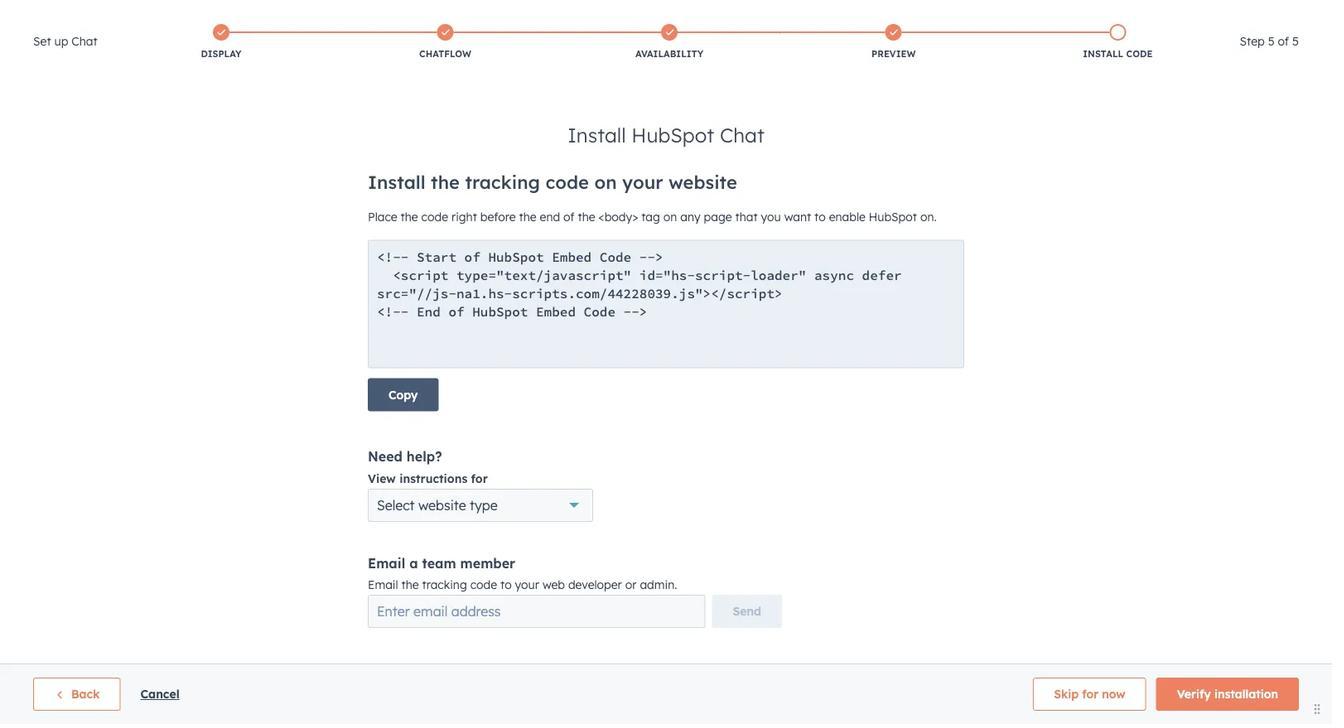 Task type: describe. For each thing, give the bounding box(es) containing it.
back button
[[33, 678, 121, 711]]

step
[[1240, 34, 1265, 48]]

a
[[410, 555, 418, 572]]

email a team member email the tracking code to your web developer or admin.
[[368, 555, 677, 592]]

availability completed list item
[[558, 21, 782, 64]]

the
[[402, 578, 419, 592]]

help image
[[1128, 7, 1143, 22]]

step 5 of 5
[[1240, 34, 1299, 48]]

to
[[501, 578, 512, 592]]

install code list item
[[1006, 21, 1230, 64]]

skip for now button
[[1034, 678, 1147, 711]]

preview
[[872, 48, 916, 60]]

marketplaces image
[[1093, 7, 1108, 22]]

1 5 from the left
[[1269, 34, 1275, 48]]

availability
[[636, 48, 704, 60]]

Search HubSpot search field
[[1100, 35, 1303, 63]]

1 email from the top
[[368, 555, 405, 572]]

verify installation button
[[1157, 678, 1299, 711]]

search image
[[1298, 43, 1309, 55]]

of
[[1278, 34, 1290, 48]]

install for install hubspot chat
[[568, 123, 626, 148]]

tracking
[[422, 578, 467, 592]]

for
[[1083, 687, 1099, 702]]

2 menu item from the left
[[1050, 0, 1082, 27]]

developer
[[568, 578, 622, 592]]

chatflow completed list item
[[333, 21, 558, 64]]

skip
[[1054, 687, 1079, 702]]

send button
[[712, 595, 782, 628]]

send
[[733, 604, 762, 619]]

marketplaces button
[[1083, 0, 1118, 27]]

install for install code
[[1083, 48, 1124, 60]]

or
[[626, 578, 637, 592]]

set
[[33, 34, 51, 48]]

member
[[460, 555, 516, 572]]

cancel
[[140, 687, 180, 702]]

team
[[422, 555, 456, 572]]

hubspot
[[632, 123, 715, 148]]

set up chat
[[33, 34, 98, 48]]



Task type: locate. For each thing, give the bounding box(es) containing it.
0 vertical spatial chat
[[71, 34, 98, 48]]

1 menu item from the left
[[959, 0, 1047, 27]]

Enter email address text field
[[368, 595, 706, 628]]

1 vertical spatial chat
[[720, 123, 765, 148]]

web
[[543, 578, 565, 592]]

now
[[1103, 687, 1126, 702]]

1 vertical spatial code
[[470, 578, 497, 592]]

install hubspot chat
[[568, 123, 765, 148]]

chat inside heading
[[71, 34, 98, 48]]

menu item
[[959, 0, 1047, 27], [1050, 0, 1082, 27]]

up
[[54, 34, 68, 48]]

list containing display
[[109, 21, 1230, 64]]

install inside list item
[[1083, 48, 1124, 60]]

chat for set up chat
[[71, 34, 98, 48]]

5
[[1269, 34, 1275, 48], [1293, 34, 1299, 48]]

email left 'the'
[[368, 578, 398, 592]]

email
[[368, 555, 405, 572], [368, 578, 398, 592]]

2 email from the top
[[368, 578, 398, 592]]

display
[[201, 48, 242, 60]]

back
[[71, 687, 100, 702]]

code down member
[[470, 578, 497, 592]]

menu
[[959, 0, 1313, 27]]

skip for now
[[1054, 687, 1126, 702]]

code inside list item
[[1127, 48, 1153, 60]]

chat right up
[[71, 34, 98, 48]]

install code
[[1083, 48, 1153, 60]]

your
[[515, 578, 539, 592]]

1 vertical spatial email
[[368, 578, 398, 592]]

5 left of
[[1269, 34, 1275, 48]]

install left hubspot
[[568, 123, 626, 148]]

install down marketplaces image
[[1083, 48, 1124, 60]]

code down help image
[[1127, 48, 1153, 60]]

1 vertical spatial install
[[568, 123, 626, 148]]

0 horizontal spatial install
[[568, 123, 626, 148]]

verify installation
[[1177, 687, 1279, 702]]

chat for install hubspot chat
[[720, 123, 765, 148]]

0 vertical spatial install
[[1083, 48, 1124, 60]]

0 horizontal spatial menu item
[[959, 0, 1047, 27]]

0 vertical spatial email
[[368, 555, 405, 572]]

preview completed list item
[[782, 21, 1006, 64]]

installation
[[1215, 687, 1279, 702]]

1 horizontal spatial code
[[1127, 48, 1153, 60]]

verify
[[1177, 687, 1212, 702]]

5 right of
[[1293, 34, 1299, 48]]

cancel button
[[140, 685, 180, 704]]

list
[[109, 21, 1230, 64]]

0 horizontal spatial code
[[470, 578, 497, 592]]

0 horizontal spatial 5
[[1269, 34, 1275, 48]]

code
[[1127, 48, 1153, 60], [470, 578, 497, 592]]

1 horizontal spatial 5
[[1293, 34, 1299, 48]]

chat
[[71, 34, 98, 48], [720, 123, 765, 148]]

help button
[[1122, 0, 1150, 27]]

code inside email a team member email the tracking code to your web developer or admin.
[[470, 578, 497, 592]]

email left a
[[368, 555, 405, 572]]

search button
[[1290, 35, 1318, 63]]

admin.
[[640, 578, 677, 592]]

0 vertical spatial code
[[1127, 48, 1153, 60]]

chat right hubspot
[[720, 123, 765, 148]]

1 horizontal spatial chat
[[720, 123, 765, 148]]

2 5 from the left
[[1293, 34, 1299, 48]]

1 horizontal spatial menu item
[[1050, 0, 1082, 27]]

0 horizontal spatial chat
[[71, 34, 98, 48]]

display completed list item
[[109, 21, 333, 64]]

install
[[1083, 48, 1124, 60], [568, 123, 626, 148]]

1 horizontal spatial install
[[1083, 48, 1124, 60]]

set up chat heading
[[33, 31, 98, 51]]

chatflow
[[419, 48, 472, 60]]



Task type: vqa. For each thing, say whether or not it's contained in the screenshot.
All properties in button
no



